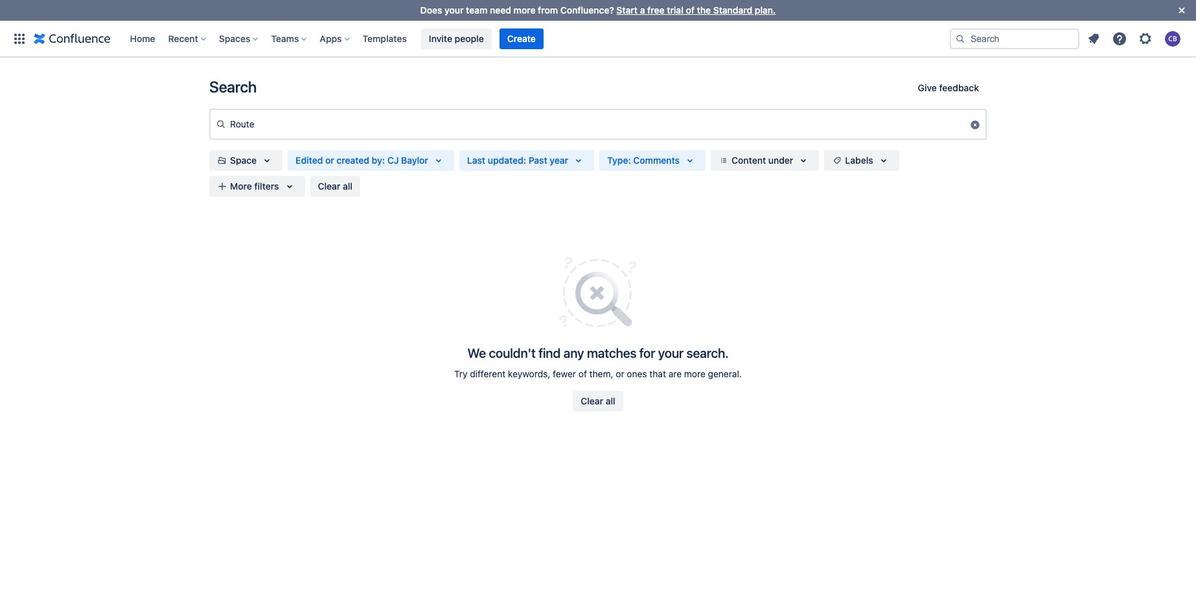 Task type: vqa. For each thing, say whether or not it's contained in the screenshot.
Jira Software image
no



Task type: describe. For each thing, give the bounding box(es) containing it.
comments
[[633, 155, 680, 166]]

1 vertical spatial more
[[684, 369, 706, 380]]

edited
[[296, 155, 323, 166]]

plan.
[[755, 5, 776, 16]]

more filters button
[[209, 176, 305, 197]]

we
[[468, 346, 486, 361]]

search image
[[955, 33, 966, 44]]

trial
[[667, 5, 684, 16]]

does your team need more from confluence? start a free trial of the standard plan.
[[420, 5, 776, 16]]

create link
[[500, 28, 544, 49]]

find
[[539, 346, 561, 361]]

teams
[[271, 33, 299, 44]]

more
[[230, 181, 252, 192]]

all inside clear all button
[[606, 396, 616, 407]]

give feedback button
[[910, 78, 987, 99]]

under
[[769, 155, 794, 166]]

notification icon image
[[1086, 31, 1102, 46]]

give
[[918, 82, 937, 93]]

any
[[564, 346, 584, 361]]

search
[[209, 78, 257, 96]]

standard
[[713, 5, 753, 16]]

free
[[648, 5, 665, 16]]

0 horizontal spatial of
[[579, 369, 587, 380]]

labels button
[[825, 150, 899, 171]]

your profile and preferences image
[[1165, 31, 1181, 46]]

recent
[[168, 33, 198, 44]]

last updated: past year button
[[459, 150, 594, 171]]

labels
[[845, 155, 873, 166]]

appswitcher icon image
[[12, 31, 27, 46]]

year
[[550, 155, 568, 166]]

filters
[[254, 181, 279, 192]]

by:
[[372, 155, 385, 166]]

past
[[529, 155, 547, 166]]

clear search bar image
[[970, 120, 981, 130]]

ones
[[627, 369, 647, 380]]

spaces button
[[215, 28, 263, 49]]

teams button
[[267, 28, 312, 49]]

invite people button
[[421, 28, 492, 49]]

apps
[[320, 33, 342, 44]]

need
[[490, 5, 511, 16]]

apps button
[[316, 28, 355, 49]]

0 horizontal spatial your
[[445, 5, 464, 16]]

1 horizontal spatial of
[[686, 5, 695, 16]]

from
[[538, 5, 558, 16]]

are
[[669, 369, 682, 380]]

matches
[[587, 346, 637, 361]]

space button
[[209, 150, 283, 171]]

space
[[230, 155, 257, 166]]

the
[[697, 5, 711, 16]]

settings icon image
[[1138, 31, 1154, 46]]

search.
[[687, 346, 729, 361]]

baylor
[[401, 155, 428, 166]]

recent button
[[164, 28, 211, 49]]

created
[[337, 155, 369, 166]]

clear inside clear all button
[[581, 396, 603, 407]]

a
[[640, 5, 645, 16]]

edited or created by: cj baylor
[[296, 155, 428, 166]]

1 vertical spatial or
[[616, 369, 625, 380]]

confluence?
[[561, 5, 614, 16]]



Task type: locate. For each thing, give the bounding box(es) containing it.
try
[[454, 369, 468, 380]]

people
[[455, 33, 484, 44]]

Enter keywords to find pages, attachments, and more field
[[211, 112, 970, 136]]

1 horizontal spatial or
[[616, 369, 625, 380]]

or right edited
[[325, 155, 334, 166]]

general.
[[708, 369, 742, 380]]

your
[[445, 5, 464, 16], [658, 346, 684, 361]]

your up are at the bottom right of page
[[658, 346, 684, 361]]

team
[[466, 5, 488, 16]]

home
[[130, 33, 155, 44]]

content under
[[732, 155, 794, 166]]

more left from on the left of the page
[[514, 5, 536, 16]]

your left the team
[[445, 5, 464, 16]]

0 horizontal spatial clear
[[318, 181, 341, 192]]

0 vertical spatial all
[[343, 181, 353, 192]]

confluence image
[[34, 31, 111, 46], [34, 31, 111, 46]]

last
[[467, 155, 486, 166]]

1 vertical spatial clear all
[[581, 396, 616, 407]]

create
[[507, 33, 536, 44]]

0 horizontal spatial or
[[325, 155, 334, 166]]

keywords,
[[508, 369, 550, 380]]

help icon image
[[1112, 31, 1128, 46]]

all down created
[[343, 181, 353, 192]]

1 horizontal spatial clear all
[[581, 396, 616, 407]]

search icon image
[[216, 119, 226, 130]]

invite people
[[429, 33, 484, 44]]

all
[[343, 181, 353, 192], [606, 396, 616, 407]]

more
[[514, 5, 536, 16], [684, 369, 706, 380]]

updated:
[[488, 155, 526, 166]]

close image
[[1174, 3, 1190, 18]]

start
[[617, 5, 638, 16]]

1 horizontal spatial more
[[684, 369, 706, 380]]

clear down try different keywords, fewer of them, or ones that are more general.
[[581, 396, 603, 407]]

banner
[[0, 20, 1196, 57]]

feedback
[[939, 82, 979, 93]]

0 vertical spatial clear all
[[318, 181, 353, 192]]

0 vertical spatial of
[[686, 5, 695, 16]]

1 horizontal spatial all
[[606, 396, 616, 407]]

content
[[732, 155, 766, 166]]

global element
[[8, 20, 950, 57]]

clear all inside button
[[581, 396, 616, 407]]

clear all button
[[573, 391, 623, 412]]

of left the at the top of page
[[686, 5, 695, 16]]

start a free trial of the standard plan. link
[[617, 5, 776, 16]]

clear all
[[318, 181, 353, 192], [581, 396, 616, 407]]

them,
[[590, 369, 613, 380]]

edited or created by: cj baylor button
[[288, 150, 454, 171]]

of
[[686, 5, 695, 16], [579, 369, 587, 380]]

1 vertical spatial all
[[606, 396, 616, 407]]

that
[[650, 369, 666, 380]]

1 horizontal spatial clear
[[581, 396, 603, 407]]

0 vertical spatial your
[[445, 5, 464, 16]]

0 vertical spatial or
[[325, 155, 334, 166]]

1 vertical spatial clear
[[581, 396, 603, 407]]

0 horizontal spatial clear all
[[318, 181, 353, 192]]

or inside popup button
[[325, 155, 334, 166]]

of right 'fewer'
[[579, 369, 587, 380]]

0 horizontal spatial all
[[343, 181, 353, 192]]

for
[[640, 346, 655, 361]]

1 vertical spatial of
[[579, 369, 587, 380]]

more right are at the bottom right of page
[[684, 369, 706, 380]]

spaces
[[219, 33, 250, 44]]

or left 'ones'
[[616, 369, 625, 380]]

None search field
[[209, 109, 987, 140]]

couldn't
[[489, 346, 536, 361]]

last updated: past year
[[467, 155, 568, 166]]

0 vertical spatial clear
[[318, 181, 341, 192]]

1 vertical spatial your
[[658, 346, 684, 361]]

or
[[325, 155, 334, 166], [616, 369, 625, 380]]

templates link
[[359, 28, 411, 49]]

clear all down try different keywords, fewer of them, or ones that are more general.
[[581, 396, 616, 407]]

clear down edited
[[318, 181, 341, 192]]

type: comments button
[[600, 150, 706, 171]]

1 horizontal spatial your
[[658, 346, 684, 361]]

more filters
[[230, 181, 279, 192]]

banner containing home
[[0, 20, 1196, 57]]

templates
[[363, 33, 407, 44]]

clear
[[318, 181, 341, 192], [581, 396, 603, 407]]

does
[[420, 5, 442, 16]]

0 horizontal spatial more
[[514, 5, 536, 16]]

type:
[[607, 155, 631, 166]]

try different keywords, fewer of them, or ones that are more general.
[[454, 369, 742, 380]]

home link
[[126, 28, 159, 49]]

Search field
[[950, 28, 1080, 49]]

all down them,
[[606, 396, 616, 407]]

invite
[[429, 33, 452, 44]]

different
[[470, 369, 506, 380]]

0 vertical spatial more
[[514, 5, 536, 16]]

we couldn't find any matches for your search.
[[468, 346, 729, 361]]

fewer
[[553, 369, 576, 380]]

give feedback
[[918, 82, 979, 93]]

type: comments
[[607, 155, 680, 166]]

cj
[[387, 155, 399, 166]]

content under button
[[711, 150, 819, 171]]

clear all down created
[[318, 181, 353, 192]]



